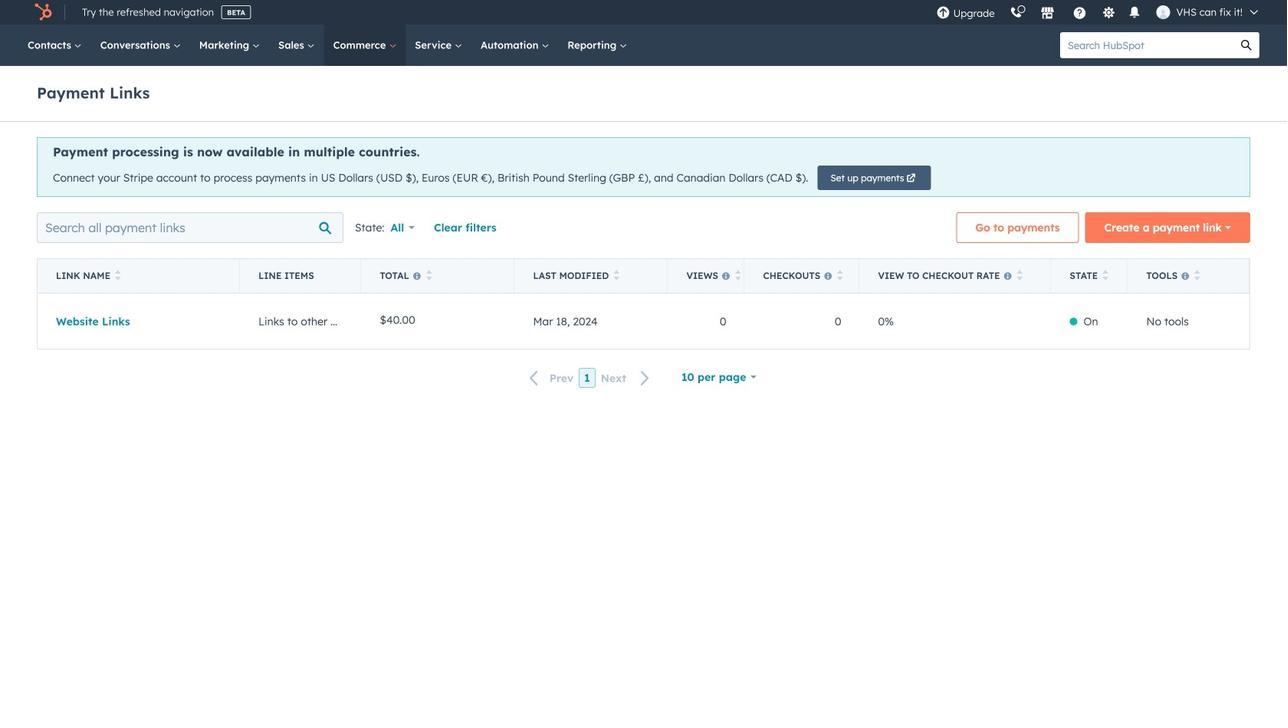 Task type: locate. For each thing, give the bounding box(es) containing it.
4 press to sort. image from the left
[[1195, 270, 1201, 281]]

3 press to sort. image from the left
[[1017, 270, 1023, 281]]

press to sort. image for eighth press to sort. element from the left
[[1195, 270, 1201, 281]]

2 press to sort. image from the left
[[426, 270, 432, 281]]

press to sort. image for second press to sort. element from the left
[[426, 270, 432, 281]]

press to sort. image
[[115, 270, 121, 281], [426, 270, 432, 281], [614, 270, 619, 281], [1103, 270, 1109, 281]]

1 press to sort. image from the left
[[115, 270, 121, 281]]

8 press to sort. element from the left
[[1195, 270, 1201, 282]]

7 press to sort. element from the left
[[1103, 270, 1109, 282]]

column header
[[240, 259, 362, 293]]

press to sort. image for fifth press to sort. element from the right
[[735, 270, 741, 281]]

menu
[[929, 0, 1269, 25]]

1 press to sort. image from the left
[[735, 270, 741, 281]]

3 press to sort. image from the left
[[614, 270, 619, 281]]

3 press to sort. element from the left
[[614, 270, 619, 282]]

press to sort. image
[[735, 270, 741, 281], [838, 270, 843, 281], [1017, 270, 1023, 281], [1195, 270, 1201, 281]]

1 press to sort. element from the left
[[115, 270, 121, 282]]

press to sort. element
[[115, 270, 121, 282], [426, 270, 432, 282], [614, 270, 619, 282], [735, 270, 741, 282], [838, 270, 843, 282], [1017, 270, 1023, 282], [1103, 270, 1109, 282], [1195, 270, 1201, 282]]

press to sort. image for seventh press to sort. element from left
[[1103, 270, 1109, 281]]

press to sort. image for 3rd press to sort. element
[[614, 270, 619, 281]]

4 press to sort. image from the left
[[1103, 270, 1109, 281]]

Search search field
[[37, 212, 344, 243]]

2 press to sort. element from the left
[[426, 270, 432, 282]]

terry turtle image
[[1157, 5, 1171, 19]]

pagination navigation
[[521, 368, 659, 389]]

press to sort. image for 8th press to sort. element from the right
[[115, 270, 121, 281]]

2 press to sort. image from the left
[[838, 270, 843, 281]]



Task type: vqa. For each thing, say whether or not it's contained in the screenshot.
Automation LINK
no



Task type: describe. For each thing, give the bounding box(es) containing it.
4 press to sort. element from the left
[[735, 270, 741, 282]]

5 press to sort. element from the left
[[838, 270, 843, 282]]

press to sort. image for third press to sort. element from the right
[[1017, 270, 1023, 281]]

Search HubSpot search field
[[1061, 32, 1234, 58]]

6 press to sort. element from the left
[[1017, 270, 1023, 282]]

marketplaces image
[[1041, 7, 1055, 21]]

press to sort. image for 5th press to sort. element from left
[[838, 270, 843, 281]]



